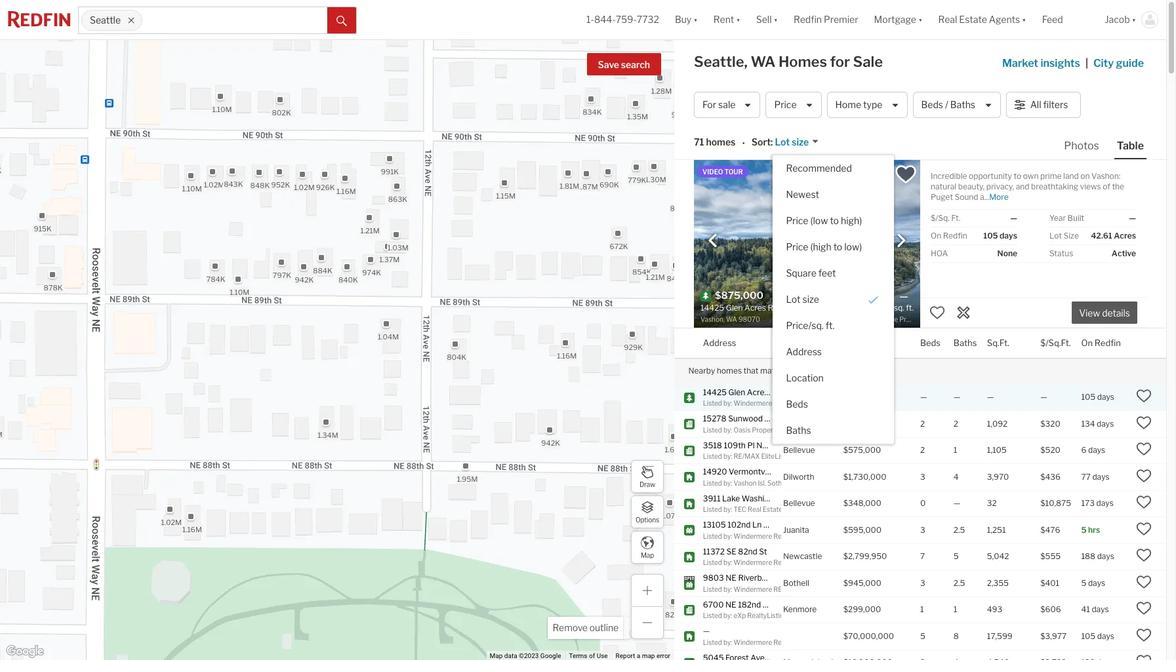 Task type: locate. For each thing, give the bounding box(es) containing it.
favorite button checkbox
[[895, 163, 917, 186]]

days for $555
[[1097, 552, 1114, 562]]

address up the your
[[786, 346, 822, 357]]

©2023
[[519, 653, 539, 660]]

9 by: from the top
[[724, 612, 732, 620]]

14425
[[703, 387, 727, 397]]

lot right :
[[775, 137, 790, 148]]

by: down the se
[[724, 559, 732, 567]]

11372 se 82nd st link
[[703, 547, 771, 558]]

homes left the that
[[717, 366, 742, 376]]

lot for 1st lot size 'button' from the bottom
[[786, 294, 801, 305]]

a-
[[805, 573, 813, 583]]

None search field
[[142, 7, 327, 33]]

▾ inside sell ▾ dropdown button
[[774, 14, 778, 25]]

ft. right sq.
[[906, 303, 914, 313]]

3,970
[[987, 472, 1009, 482]]

3 for $595,000
[[920, 525, 925, 535]]

0 vertical spatial ft.
[[951, 213, 960, 223]]

premier
[[824, 14, 858, 25]]

0 vertical spatial on
[[931, 231, 941, 241]]

2 horizontal spatial 1.16m
[[557, 351, 577, 361]]

price inside price (low to high) button
[[786, 215, 808, 226]]

0 vertical spatial re
[[812, 479, 821, 487]]

915k
[[34, 224, 52, 233]]

▾ right rent
[[736, 14, 740, 25]]

st inside 6700 ne 182nd st unit c306 listed by: exp realty listing agent: david sappenfield
[[763, 600, 771, 610]]

unit
[[782, 414, 798, 424], [788, 573, 803, 583], [772, 600, 787, 610]]

834k
[[583, 108, 602, 117]]

se
[[727, 547, 737, 557]]

days right "77"
[[1092, 472, 1110, 482]]

days
[[1000, 231, 1017, 241], [1097, 393, 1115, 402], [1097, 419, 1114, 429], [1088, 446, 1105, 455], [1092, 472, 1110, 482], [1096, 499, 1114, 509], [1097, 552, 1114, 562], [1088, 578, 1105, 588], [1092, 605, 1109, 615], [1097, 632, 1115, 641]]

4 by: from the top
[[724, 479, 732, 487]]

2 vertical spatial lot
[[786, 294, 801, 305]]

0 vertical spatial homes
[[706, 137, 736, 148]]

windermere inside the "14425 glen acres rd sw listed by: windermere professional prtnrs"
[[734, 399, 772, 407]]

price inside price button
[[774, 99, 797, 110]]

estate inside dropdown button
[[959, 14, 987, 25]]

baths down the "x-out this home" icon
[[954, 338, 977, 348]]

redfin premier button
[[786, 0, 866, 39]]

1 up 8
[[954, 605, 957, 615]]

sale
[[718, 99, 736, 110]]

listing down #331
[[775, 453, 796, 460]]

11372
[[703, 547, 725, 557]]

lot size right :
[[775, 137, 809, 148]]

1 3 from the top
[[920, 472, 925, 482]]

real down 6700 ne 182nd st unit c306 listed by: exp realty listing agent: david sappenfield
[[774, 639, 787, 646]]

listing inside 6700 ne 182nd st unit c306 listed by: exp realty listing agent: david sappenfield
[[767, 612, 788, 620]]

▾ for mortgage ▾
[[918, 14, 923, 25]]

days right 41
[[1092, 605, 1109, 615]]

on up 'hoa'
[[931, 231, 941, 241]]

105 days up none
[[983, 231, 1017, 241]]

4 favorite this home image from the top
[[1136, 495, 1152, 511]]

1 favorite this home image from the top
[[1136, 389, 1152, 404]]

9 listed from the top
[[703, 612, 722, 620]]

real estate agents ▾
[[938, 14, 1026, 25]]

$70,000,000
[[843, 632, 894, 641]]

4 windermere from the top
[[734, 585, 772, 593]]

size down square feet
[[803, 294, 819, 305]]

vashon island
[[783, 393, 834, 402]]

favorite this home image
[[1136, 389, 1152, 404], [1136, 442, 1152, 457], [1136, 468, 1152, 484], [1136, 495, 1152, 511], [1136, 575, 1152, 590], [1136, 628, 1152, 643]]

105 up 134
[[1081, 393, 1096, 402]]

windermere down the 82nd
[[734, 559, 772, 567]]

1 horizontal spatial 1.21m
[[646, 273, 665, 282]]

0 horizontal spatial re
[[774, 585, 782, 593]]

1 horizontal spatial of
[[1103, 182, 1110, 192]]

6 by: from the top
[[724, 532, 732, 540]]

2 for 1
[[920, 446, 925, 455]]

lot left size
[[1050, 231, 1062, 241]]

lot size for 1st lot size 'button' from the bottom
[[786, 294, 819, 305]]

favorite this home image for —
[[1136, 389, 1152, 404]]

by: left tec
[[724, 506, 732, 514]]

2 by: from the top
[[724, 426, 732, 434]]

6700 ne 182nd st unit c306 link
[[703, 600, 810, 611]]

0 vertical spatial lot
[[775, 137, 790, 148]]

3518
[[703, 440, 722, 450]]

▾ for rent ▾
[[736, 14, 740, 25]]

listed inside 15278 sunwood blvd unit c24 listed by: oasis properties southcenter
[[703, 426, 722, 434]]

estate/east down david
[[789, 639, 824, 646]]

1 vertical spatial 105 days
[[1081, 393, 1115, 402]]

0 horizontal spatial vashon
[[734, 479, 757, 487]]

1.16m
[[336, 187, 356, 196], [557, 351, 577, 361], [182, 526, 202, 535]]

nearby homes that match your criteria
[[688, 366, 829, 376]]

st
[[759, 547, 767, 557], [763, 600, 771, 610]]

3 ▾ from the left
[[774, 14, 778, 25]]

2.5 left 1,251
[[954, 525, 965, 535]]

71
[[694, 137, 704, 148]]

isl.
[[758, 479, 766, 487]]

0 vertical spatial bellevue
[[783, 446, 815, 455]]

to left low)
[[834, 241, 842, 252]]

heading
[[701, 290, 807, 325]]

1 listed from the top
[[703, 399, 722, 407]]

$520
[[1041, 446, 1061, 455]]

size right :
[[792, 137, 809, 148]]

3 listed from the top
[[703, 453, 722, 460]]

lot for 2nd lot size 'button' from the bottom of the page
[[775, 137, 790, 148]]

map
[[642, 653, 655, 660]]

2 vertical spatial 3
[[920, 578, 925, 588]]

size for 2nd lot size 'button' from the bottom of the page
[[792, 137, 809, 148]]

agent:
[[797, 453, 817, 460], [789, 612, 809, 620]]

dialog
[[773, 155, 894, 444]]

by: down 14920
[[724, 479, 732, 487]]

homes
[[779, 53, 827, 70]]

homes right 71
[[706, 137, 736, 148]]

unit inside 6700 ne 182nd st unit c306 listed by: exp realty listing agent: david sappenfield
[[772, 600, 787, 610]]

1.61m
[[665, 446, 684, 455]]

listed inside 13105 102nd ln ne #1 listed by: windermere real estate/east
[[703, 532, 722, 540]]

on down view
[[1081, 338, 1093, 348]]

re for dilworth
[[812, 479, 821, 487]]

by: down "109th"
[[724, 453, 732, 460]]

7 by: from the top
[[724, 559, 732, 567]]

lot size button up recommended
[[773, 136, 819, 149]]

to up the and
[[1014, 171, 1021, 181]]

days for —
[[1097, 393, 1115, 402]]

3 3 from the top
[[920, 578, 925, 588]]

1 vertical spatial lot size button
[[773, 286, 894, 313]]

recommended
[[786, 162, 852, 174]]

to for own
[[1014, 171, 1021, 181]]

1.21m up '1.37m' on the top left of page
[[361, 226, 380, 235]]

favorite this home image for 134 days
[[1136, 415, 1152, 431]]

8 by: from the top
[[724, 585, 732, 593]]

by: inside the "14425 glen acres rd sw listed by: windermere professional prtnrs"
[[724, 399, 732, 407]]

0 vertical spatial 3
[[920, 472, 925, 482]]

estate/east inside — listed by: windermere real estate/east
[[789, 639, 824, 646]]

southcenter
[[783, 419, 829, 429]]

bellevue for $575,000
[[783, 446, 815, 455]]

to for high)
[[830, 215, 839, 226]]

0 vertical spatial location
[[783, 338, 818, 348]]

map left the data
[[490, 653, 503, 660]]

hrs
[[1088, 525, 1100, 535]]

2 estate/east from the top
[[789, 559, 824, 567]]

0 horizontal spatial on
[[931, 231, 941, 241]]

1 horizontal spatial vashon
[[783, 393, 811, 402]]

st for 82nd
[[759, 547, 767, 557]]

5,042
[[987, 552, 1009, 562]]

2 for 2
[[920, 419, 925, 429]]

days down 41 days
[[1097, 632, 1115, 641]]

0
[[920, 499, 926, 509]]

mortgage ▾
[[874, 14, 923, 25]]

0 vertical spatial 1.10m
[[212, 105, 232, 114]]

remove seattle image
[[127, 16, 135, 24]]

draw
[[640, 481, 655, 488]]

st for 182nd
[[763, 600, 771, 610]]

1 horizontal spatial baths button
[[954, 329, 977, 358]]

1.21m
[[361, 226, 380, 235], [646, 273, 665, 282]]

price (high to low)
[[786, 241, 862, 252]]

vashon up "c24" at bottom
[[783, 393, 811, 402]]

listing down 6700 ne 182nd st unit c306 link
[[767, 612, 788, 620]]

listed inside the 14920 vermontville rd sw listed by: vashon isl. sotheby's int'l re
[[703, 479, 722, 487]]

2 bellevue from the top
[[783, 499, 815, 509]]

4 listed from the top
[[703, 479, 722, 487]]

1 vertical spatial estate/east
[[789, 559, 824, 567]]

2 vertical spatial price
[[786, 241, 808, 252]]

0 vertical spatial map
[[641, 551, 654, 559]]

1 vertical spatial 3
[[920, 525, 925, 535]]

1 vertical spatial 105
[[1081, 393, 1096, 402]]

days down 188 days
[[1088, 578, 1105, 588]]

days for $401
[[1088, 578, 1105, 588]]

173
[[1081, 499, 1095, 509]]

8
[[954, 632, 959, 641]]

4 ▾ from the left
[[918, 14, 923, 25]]

re/max
[[734, 453, 760, 460]]

0 vertical spatial size
[[792, 137, 809, 148]]

105 for $3,977
[[1081, 632, 1096, 641]]

1 vertical spatial 1.21m
[[646, 273, 665, 282]]

unit inside 9803 ne riverbend dr unit a-104 listed by: windermere re greenwood
[[788, 573, 803, 583]]

of down vashon:
[[1103, 182, 1110, 192]]

105 days up the 134 days
[[1081, 393, 1115, 402]]

beds / baths
[[921, 99, 975, 110]]

by: inside 13105 102nd ln ne #1 listed by: windermere real estate/east
[[724, 532, 732, 540]]

exp
[[734, 612, 746, 620]]

seattle, wa homes for sale
[[694, 53, 883, 70]]

3 up 7
[[920, 525, 925, 535]]

incredible opportunity to own prime land on vashon: natural beauty, privacy, and breathtaking views of the puget sound a...
[[931, 171, 1124, 202]]

incredible
[[931, 171, 967, 181]]

▾ right buy
[[694, 14, 698, 25]]

▾ inside buy ▾ dropdown button
[[694, 14, 698, 25]]

1 horizontal spatial re
[[812, 479, 821, 487]]

2 favorite this home image from the top
[[1136, 442, 1152, 457]]

favorite this home image
[[930, 305, 945, 321], [1136, 415, 1152, 431], [1136, 521, 1152, 537], [1136, 548, 1152, 564], [1136, 601, 1152, 617], [1136, 654, 1152, 661]]

6 listed from the top
[[703, 532, 722, 540]]

on
[[931, 231, 941, 241], [1081, 338, 1093, 348]]

address up nearby
[[703, 338, 736, 348]]

$3,977
[[1041, 632, 1067, 641]]

re inside the 14920 vermontville rd sw listed by: vashon isl. sotheby's int'l re
[[812, 479, 821, 487]]

2 ▾ from the left
[[736, 14, 740, 25]]

0 vertical spatial agent:
[[797, 453, 817, 460]]

0 vertical spatial unit
[[782, 414, 798, 424]]

acres right glen on the bottom right of the page
[[747, 387, 769, 397]]

105 days for $3,977
[[1081, 632, 1115, 641]]

0 vertical spatial sw
[[782, 387, 795, 397]]

1 horizontal spatial estate
[[959, 14, 987, 25]]

days for $3,977
[[1097, 632, 1115, 641]]

location button up the your
[[783, 329, 818, 358]]

map for map data ©2023 google
[[490, 653, 503, 660]]

41
[[1081, 605, 1090, 615]]

2 vertical spatial estate/east
[[789, 639, 824, 646]]

to
[[1014, 171, 1021, 181], [830, 215, 839, 226], [834, 241, 842, 252]]

1 vertical spatial location
[[786, 372, 824, 384]]

1 vertical spatial map
[[490, 653, 503, 660]]

5 favorite this home image from the top
[[1136, 575, 1152, 590]]

sq.ft.
[[987, 338, 1009, 348]]

outline
[[590, 623, 619, 634]]

lot size button up the ft.
[[773, 286, 894, 313]]

848k
[[250, 181, 270, 190]]

riverbend
[[738, 573, 776, 583]]

jesse
[[819, 453, 836, 460]]

1 vertical spatial agent:
[[789, 612, 809, 620]]

1 estate/east from the top
[[789, 532, 824, 540]]

lot down square
[[786, 294, 801, 305]]

1 vertical spatial re
[[774, 585, 782, 593]]

estate/east up newcastle
[[789, 532, 824, 540]]

3 down 7
[[920, 578, 925, 588]]

home type button
[[827, 92, 908, 118]]

▾ for sell ▾
[[774, 14, 778, 25]]

price inside price (high to low) button
[[786, 241, 808, 252]]

▾ right sell
[[774, 14, 778, 25]]

1 horizontal spatial on
[[1081, 338, 1093, 348]]

2 vertical spatial to
[[834, 241, 842, 252]]

2 vertical spatial unit
[[772, 600, 787, 610]]

windermere inside 13105 102nd ln ne #1 listed by: windermere real estate/east
[[734, 532, 772, 540]]

photo of 14425 glen acres rd sw, vashon, wa 98070 image
[[694, 160, 920, 328]]

10 listed from the top
[[703, 639, 722, 646]]

▾ inside rent ▾ dropdown button
[[736, 14, 740, 25]]

3 by: from the top
[[724, 453, 732, 460]]

by: inside — listed by: windermere real estate/east
[[724, 639, 732, 646]]

0 horizontal spatial estate
[[763, 506, 783, 514]]

0 horizontal spatial redfin
[[794, 14, 822, 25]]

location inside button
[[786, 372, 824, 384]]

to right (low
[[830, 215, 839, 226]]

listed
[[703, 399, 722, 407], [703, 426, 722, 434], [703, 453, 722, 460], [703, 479, 722, 487], [703, 506, 722, 514], [703, 532, 722, 540], [703, 559, 722, 567], [703, 585, 722, 593], [703, 612, 722, 620], [703, 639, 722, 646]]

$348,000
[[843, 499, 882, 509]]

price left the (high
[[786, 241, 808, 252]]

0 horizontal spatial 1.02m
[[161, 518, 182, 527]]

prime
[[1040, 171, 1062, 181]]

homes for nearby
[[717, 366, 742, 376]]

estate/east up the a-
[[789, 559, 824, 567]]

redfin down 'view details'
[[1095, 338, 1121, 348]]

real inside 11372 se 82nd st listed by: windermere real estate/east
[[774, 559, 787, 567]]

by: down glen on the bottom right of the page
[[724, 399, 732, 407]]

none
[[997, 249, 1017, 258]]

feed button
[[1034, 0, 1097, 39]]

windermere inside 11372 se 82nd st listed by: windermere real estate/east
[[734, 559, 772, 567]]

sw up int'l
[[789, 467, 802, 477]]

0 vertical spatial st
[[759, 547, 767, 557]]

1 vertical spatial st
[[763, 600, 771, 610]]

1 up '4'
[[954, 446, 957, 455]]

ne inside 13105 102nd ln ne #1 listed by: windermere real estate/east
[[763, 520, 774, 530]]

3 favorite this home image from the top
[[1136, 468, 1152, 484]]

173 days
[[1081, 499, 1114, 509]]

address inside button
[[786, 346, 822, 357]]

unit for a-
[[788, 573, 803, 583]]

1.81m
[[560, 181, 579, 191]]

on redfin down $/sq. ft. on the right
[[931, 231, 967, 241]]

1 vertical spatial sw
[[789, 467, 802, 477]]

size for 1st lot size 'button' from the bottom
[[803, 294, 819, 305]]

— inside — listed by: windermere real estate/east
[[703, 626, 710, 636]]

1 vertical spatial to
[[830, 215, 839, 226]]

vashon down 14920 vermontville rd sw link on the bottom of the page
[[734, 479, 757, 487]]

$/sq.ft. button
[[1041, 329, 1071, 358]]

0 horizontal spatial map
[[490, 653, 503, 660]]

1 vertical spatial on
[[1081, 338, 1093, 348]]

video tour
[[703, 168, 743, 176]]

1 for 1
[[954, 605, 957, 615]]

real inside dropdown button
[[938, 14, 957, 25]]

to inside incredible opportunity to own prime land on vashon: natural beauty, privacy, and breathtaking views of the puget sound a...
[[1014, 171, 1021, 181]]

1 windermere from the top
[[734, 399, 772, 407]]

location down price/sq.
[[783, 338, 818, 348]]

8 listed from the top
[[703, 585, 722, 593]]

1 horizontal spatial 1.02m
[[204, 181, 224, 190]]

estate left 'inc.'
[[763, 506, 783, 514]]

location up vashon island
[[786, 372, 824, 384]]

1 horizontal spatial beds button
[[920, 329, 941, 358]]

1 ▾ from the left
[[694, 14, 698, 25]]

baths
[[950, 99, 975, 110], [866, 303, 887, 313], [954, 338, 977, 348], [786, 425, 811, 436]]

2 windermere from the top
[[734, 532, 772, 540]]

bellevue down int'l
[[783, 499, 815, 509]]

0 horizontal spatial of
[[589, 653, 595, 660]]

unit left the c306
[[772, 600, 787, 610]]

2 2.5 from the top
[[954, 578, 965, 588]]

by: left exp
[[724, 612, 732, 620]]

0 vertical spatial on redfin
[[931, 231, 967, 241]]

0 horizontal spatial 942k
[[295, 275, 314, 285]]

baths inside the beds / baths button
[[950, 99, 975, 110]]

unit up 'greenwood'
[[788, 573, 803, 583]]

price (low to high)
[[786, 215, 862, 226]]

days for $320
[[1097, 419, 1114, 429]]

1 vertical spatial lot
[[1050, 231, 1062, 241]]

days for $520
[[1088, 446, 1105, 455]]

that
[[744, 366, 759, 376]]

acres up the active
[[1114, 231, 1136, 241]]

0 vertical spatial 105 days
[[983, 231, 1017, 241]]

▾ inside mortgage ▾ dropdown button
[[918, 14, 923, 25]]

0 vertical spatial 2.5
[[954, 525, 965, 535]]

real right tec
[[748, 506, 761, 514]]

5 ▾ from the left
[[1022, 14, 1026, 25]]

days right "6"
[[1088, 446, 1105, 455]]

2 horizontal spatial redfin
[[1095, 338, 1121, 348]]

x-out this home image
[[956, 305, 972, 321]]

estate left agents
[[959, 14, 987, 25]]

1 bellevue from the top
[[783, 446, 815, 455]]

map inside map button
[[641, 551, 654, 559]]

windermere down riverbend
[[734, 585, 772, 593]]

ne up exp
[[725, 600, 736, 610]]

1 horizontal spatial address
[[786, 346, 822, 357]]

2 3 from the top
[[920, 525, 925, 535]]

and
[[1016, 182, 1030, 192]]

1 by: from the top
[[724, 399, 732, 407]]

estate/east inside 13105 102nd ln ne #1 listed by: windermere real estate/east
[[789, 532, 824, 540]]

listed inside the "14425 glen acres rd sw listed by: windermere professional prtnrs"
[[703, 399, 722, 407]]

1 vertical spatial on redfin
[[1081, 338, 1121, 348]]

1 horizontal spatial address button
[[773, 339, 894, 365]]

1 vertical spatial rd
[[777, 467, 787, 477]]

baths button down the "x-out this home" icon
[[954, 329, 977, 358]]

sell ▾
[[756, 14, 778, 25]]

10 by: from the top
[[724, 639, 732, 646]]

estate/east inside 11372 se 82nd st listed by: windermere real estate/east
[[789, 559, 824, 567]]

▾ inside real estate agents ▾ link
[[1022, 14, 1026, 25]]

1 2.5 from the top
[[954, 525, 965, 535]]

0 vertical spatial acres
[[1114, 231, 1136, 241]]

1 vertical spatial 942k
[[541, 439, 560, 448]]

by: left oasis
[[724, 426, 732, 434]]

6 favorite this home image from the top
[[1136, 628, 1152, 643]]

2.5 left 2,355
[[954, 578, 965, 588]]

rd up professional
[[770, 387, 780, 397]]

bellevue up dilworth
[[783, 446, 815, 455]]

▾ for buy ▾
[[694, 14, 698, 25]]

next button image
[[895, 234, 908, 247]]

14425 glen acres rd sw link
[[703, 387, 795, 398]]

1 horizontal spatial redfin
[[943, 231, 967, 241]]

▾ right agents
[[1022, 14, 1026, 25]]

listed inside 3518 109th pl ne #331 listed by: re/max elite listing agent: jesse maddox
[[703, 453, 722, 460]]

2 vertical spatial 105 days
[[1081, 632, 1115, 641]]

sw up professional
[[782, 387, 795, 397]]

1
[[954, 446, 957, 455], [920, 605, 924, 615], [954, 605, 957, 615]]

5 listed from the top
[[703, 506, 722, 514]]

1 vertical spatial of
[[589, 653, 595, 660]]

real right "mortgage ▾"
[[938, 14, 957, 25]]

1 horizontal spatial 1.16m
[[336, 187, 356, 196]]

1 vertical spatial listing
[[767, 612, 788, 620]]

by: down 6700
[[724, 639, 732, 646]]

price left (low
[[786, 215, 808, 226]]

7 listed from the top
[[703, 559, 722, 567]]

$10,875
[[1041, 499, 1071, 509]]

1 vertical spatial unit
[[788, 573, 803, 583]]

by: up the se
[[724, 532, 732, 540]]

by: inside 11372 se 82nd st listed by: windermere real estate/east
[[724, 559, 732, 567]]

6 ▾ from the left
[[1132, 14, 1136, 25]]

dialog containing recommended
[[773, 155, 894, 444]]

0 vertical spatial beds
[[921, 99, 943, 110]]

by: inside 6700 ne 182nd st unit c306 listed by: exp realty listing agent: david sappenfield
[[724, 612, 732, 620]]

0 horizontal spatial baths button
[[773, 418, 894, 444]]

1 vertical spatial size
[[803, 294, 819, 305]]

st inside 11372 se 82nd st listed by: windermere real estate/east
[[759, 547, 767, 557]]

by: inside 15278 sunwood blvd unit c24 listed by: oasis properties southcenter
[[724, 426, 732, 434]]

privacy,
[[986, 182, 1014, 192]]

windermere inside 9803 ne riverbend dr unit a-104 listed by: windermere re greenwood
[[734, 585, 772, 593]]

1 vertical spatial ft.
[[906, 303, 914, 313]]

redfin
[[794, 14, 822, 25], [943, 231, 967, 241], [1095, 338, 1121, 348]]

2 listed from the top
[[703, 426, 722, 434]]

0 vertical spatial lot size button
[[773, 136, 819, 149]]

address button up the "criteria"
[[773, 339, 894, 365]]

agent: inside 3518 109th pl ne #331 listed by: re/max elite listing agent: jesse maddox
[[797, 453, 817, 460]]

0 vertical spatial estate/east
[[789, 532, 824, 540]]

properties
[[752, 426, 784, 434]]

homes inside 71 homes •
[[706, 137, 736, 148]]

2
[[920, 419, 925, 429], [954, 419, 958, 429], [920, 446, 925, 455]]

days right 173
[[1096, 499, 1114, 509]]

5 windermere from the top
[[734, 639, 772, 646]]

690k
[[600, 181, 619, 190]]

days for $10,875
[[1096, 499, 1114, 509]]

42.61
[[1091, 231, 1112, 241]]

0 vertical spatial price
[[774, 99, 797, 110]]

price down seattle, wa homes for sale
[[774, 99, 797, 110]]

re down dr
[[774, 585, 782, 593]]

buy
[[675, 14, 692, 25]]

redfin down $/sq. ft. on the right
[[943, 231, 967, 241]]

0 vertical spatial 1.16m
[[336, 187, 356, 196]]

863k
[[388, 195, 407, 204]]

breathtaking
[[1031, 182, 1078, 192]]

2 vertical spatial redfin
[[1095, 338, 1121, 348]]

days up the 134 days
[[1097, 393, 1115, 402]]

0 vertical spatial to
[[1014, 171, 1021, 181]]

map down "options"
[[641, 551, 654, 559]]

table
[[1117, 140, 1144, 152]]

re inside 9803 ne riverbend dr unit a-104 listed by: windermere re greenwood
[[774, 585, 782, 593]]

real down #1
[[774, 532, 787, 540]]

by: inside the 14920 vermontville rd sw listed by: vashon isl. sotheby's int'l re
[[724, 479, 732, 487]]

1 horizontal spatial map
[[641, 551, 654, 559]]

3 estate/east from the top
[[789, 639, 824, 646]]

0 vertical spatial estate
[[959, 14, 987, 25]]

0 vertical spatial of
[[1103, 182, 1110, 192]]

$/sq. ft.
[[931, 213, 960, 223]]

ft. right $/sq.
[[951, 213, 960, 223]]

2 vertical spatial 1.16m
[[182, 526, 202, 535]]

windermere down 14425 glen acres rd sw link at the bottom of the page
[[734, 399, 772, 407]]

1 vertical spatial baths button
[[773, 418, 894, 444]]

3 up the 0
[[920, 472, 925, 482]]

ne right 9803
[[726, 573, 737, 583]]

1.21m left 841k
[[646, 273, 665, 282]]

802k
[[272, 108, 291, 117]]

1 vertical spatial acres
[[747, 387, 769, 397]]

on redfin down 'view details'
[[1081, 338, 1121, 348]]

▾
[[694, 14, 698, 25], [736, 14, 740, 25], [774, 14, 778, 25], [918, 14, 923, 25], [1022, 14, 1026, 25], [1132, 14, 1136, 25]]

by: inside 3518 109th pl ne #331 listed by: re/max elite listing agent: jesse maddox
[[724, 453, 732, 460]]

3 windermere from the top
[[734, 559, 772, 567]]



Task type: vqa. For each thing, say whether or not it's contained in the screenshot.
Properties
yes



Task type: describe. For each thing, give the bounding box(es) containing it.
days for $606
[[1092, 605, 1109, 615]]

1,092
[[987, 419, 1008, 429]]

sunwood
[[728, 414, 763, 424]]

$/sq.
[[931, 213, 950, 223]]

1 vertical spatial beds
[[920, 338, 941, 348]]

listing inside 3518 109th pl ne #331 listed by: re/max elite listing agent: jesse maddox
[[775, 453, 796, 460]]

109th
[[724, 440, 746, 450]]

1.34m
[[318, 431, 338, 440]]

15278
[[703, 414, 727, 424]]

$/sq.ft.
[[1041, 338, 1071, 348]]

rent
[[714, 14, 734, 25]]

822k
[[665, 611, 684, 620]]

days for $436
[[1092, 472, 1110, 482]]

price for price (high to low)
[[786, 241, 808, 252]]

mortgage ▾ button
[[866, 0, 930, 39]]

5 left hrs on the bottom right of the page
[[1081, 525, 1087, 535]]

favorite this home image for 41 days
[[1136, 601, 1152, 617]]

map for map
[[641, 551, 654, 559]]

agent: inside 6700 ne 182nd st unit c306 listed by: exp realty listing agent: david sappenfield
[[789, 612, 809, 620]]

vashon:
[[1092, 171, 1121, 181]]

re for bothell
[[774, 585, 782, 593]]

5 by: from the top
[[724, 506, 732, 514]]

1 vertical spatial beds button
[[773, 391, 894, 418]]

view details button
[[1072, 302, 1137, 324]]

rent ▾ button
[[706, 0, 748, 39]]

windermere inside — listed by: windermere real estate/east
[[734, 639, 772, 646]]

11372 se 82nd st listed by: windermere real estate/east
[[703, 547, 824, 567]]

favorite button image
[[895, 163, 917, 186]]

2 horizontal spatial 1.02m
[[294, 183, 315, 192]]

map region
[[0, 0, 762, 661]]

city
[[1094, 57, 1114, 70]]

on inside button
[[1081, 338, 1093, 348]]

ft.
[[826, 320, 835, 331]]

$299,000
[[843, 605, 881, 615]]

david
[[811, 612, 828, 620]]

0 vertical spatial beds button
[[920, 329, 941, 358]]

sw inside the 14920 vermontville rd sw listed by: vashon isl. sotheby's int'l re
[[789, 467, 802, 477]]

listed inside 6700 ne 182nd st unit c306 listed by: exp realty listing agent: david sappenfield
[[703, 612, 722, 620]]

— inside — baths
[[872, 291, 881, 302]]

17,599
[[987, 632, 1013, 641]]

save
[[598, 59, 619, 70]]

182nd
[[738, 600, 761, 610]]

1 vertical spatial estate
[[763, 506, 783, 514]]

188
[[1081, 552, 1096, 562]]

1 vertical spatial redfin
[[943, 231, 967, 241]]

by: inside 9803 ne riverbend dr unit a-104 listed by: windermere re greenwood
[[724, 585, 732, 593]]

previous button image
[[706, 234, 720, 247]]

2 vertical spatial beds
[[786, 399, 808, 410]]

price/sq.
[[786, 320, 824, 331]]

juanita
[[783, 525, 809, 535]]

view
[[1079, 308, 1100, 319]]

ne inside 9803 ne riverbend dr unit a-104 listed by: windermere re greenwood
[[726, 573, 737, 583]]

listed inside — listed by: windermere real estate/east
[[703, 639, 722, 646]]

view details
[[1079, 308, 1130, 319]]

buy ▾ button
[[667, 0, 706, 39]]

baths down "c24" at bottom
[[786, 425, 811, 436]]

square
[[786, 267, 817, 279]]

favorite this home image for $10,875
[[1136, 495, 1152, 511]]

0 vertical spatial vashon
[[783, 393, 811, 402]]

1 vertical spatial location button
[[773, 365, 894, 391]]

search
[[621, 59, 650, 70]]

854k
[[632, 268, 652, 277]]

9803 ne riverbend dr unit a-104 listed by: windermere re greenwood
[[703, 573, 828, 593]]

baths left sq.
[[866, 303, 887, 313]]

bellevue for $348,000
[[783, 499, 815, 509]]

favorite this home image for 5 hrs
[[1136, 521, 1152, 537]]

acres inside the "14425 glen acres rd sw listed by: windermere professional prtnrs"
[[747, 387, 769, 397]]

0 horizontal spatial address
[[703, 338, 736, 348]]

favorite this home image for $3,977
[[1136, 628, 1152, 643]]

photos
[[1064, 140, 1099, 152]]

104
[[813, 573, 828, 583]]

real inside 13105 102nd ln ne #1 listed by: windermere real estate/east
[[774, 532, 787, 540]]

0 vertical spatial 105
[[983, 231, 998, 241]]

1 vertical spatial 1.16m
[[557, 351, 577, 361]]

map data ©2023 google
[[490, 653, 561, 660]]

5 left 8
[[920, 632, 925, 641]]

beds inside button
[[921, 99, 943, 110]]

9803
[[703, 573, 724, 583]]

0 vertical spatial 942k
[[295, 275, 314, 285]]

929k
[[624, 343, 643, 352]]

favorite this home image for $436
[[1136, 468, 1152, 484]]

dilworth
[[783, 472, 814, 482]]

$555
[[1041, 552, 1061, 562]]

price/sq. ft. button
[[773, 313, 894, 339]]

sell ▾ button
[[748, 0, 786, 39]]

2.5 for 2,355
[[954, 578, 965, 588]]

days up none
[[1000, 231, 1017, 241]]

105 for —
[[1081, 393, 1096, 402]]

all filters button
[[1006, 92, 1081, 118]]

15278 sunwood blvd unit c24 link
[[703, 414, 815, 425]]

ln
[[752, 520, 762, 530]]

1 vertical spatial 1.10m
[[182, 184, 202, 194]]

terms
[[569, 653, 587, 660]]

843k
[[224, 180, 243, 189]]

pl
[[747, 440, 755, 450]]

0 vertical spatial 1.21m
[[361, 226, 380, 235]]

105 days for —
[[1081, 393, 1115, 402]]

991k
[[381, 167, 399, 176]]

listed inside 9803 ne riverbend dr unit a-104 listed by: windermere re greenwood
[[703, 585, 722, 593]]

sell ▾ button
[[756, 0, 778, 39]]

784k
[[206, 275, 225, 284]]

city guide link
[[1094, 56, 1147, 72]]

unit for c306
[[772, 600, 787, 610]]

on
[[1081, 171, 1090, 181]]

hoa
[[931, 249, 948, 258]]

3 for $1,730,000
[[920, 472, 925, 482]]

on redfin button
[[1081, 329, 1121, 358]]

1 down 7
[[920, 605, 924, 615]]

to for low)
[[834, 241, 842, 252]]

square feet button
[[773, 260, 894, 286]]

favorite this home image for $520
[[1136, 442, 1152, 457]]

1 horizontal spatial 942k
[[541, 439, 560, 448]]

elite
[[761, 453, 775, 460]]

1 lot size button from the top
[[773, 136, 819, 149]]

real estate agents ▾ link
[[938, 0, 1026, 39]]

$606
[[1041, 605, 1061, 615]]

rd inside the "14425 glen acres rd sw listed by: windermere professional prtnrs"
[[770, 387, 780, 397]]

1-844-759-7732
[[586, 14, 659, 25]]

188 days
[[1081, 552, 1114, 562]]

0 vertical spatial location button
[[783, 329, 818, 358]]

840k
[[338, 275, 358, 285]]

844-
[[594, 14, 616, 25]]

7732
[[637, 14, 659, 25]]

3 for $945,000
[[920, 578, 925, 588]]

1 horizontal spatial on redfin
[[1081, 338, 1121, 348]]

of inside incredible opportunity to own prime land on vashon: natural beauty, privacy, and breathtaking views of the puget sound a...
[[1103, 182, 1110, 192]]

size
[[1064, 231, 1079, 241]]

criteria
[[803, 366, 829, 376]]

:
[[771, 137, 773, 148]]

view details link
[[1072, 300, 1137, 324]]

6 days
[[1081, 446, 1105, 455]]

0 horizontal spatial address button
[[703, 329, 736, 358]]

15278 sunwood blvd unit c24 listed by: oasis properties southcenter
[[703, 414, 829, 434]]

ne inside 6700 ne 182nd st unit c306 listed by: exp realty listing agent: david sappenfield
[[725, 600, 736, 610]]

1 for 2
[[954, 446, 957, 455]]

974k
[[362, 268, 381, 277]]

1.03m
[[388, 244, 409, 253]]

vashon inside the 14920 vermontville rd sw listed by: vashon isl. sotheby's int'l re
[[734, 479, 757, 487]]

newcastle
[[783, 552, 822, 562]]

land
[[1063, 171, 1079, 181]]

841k
[[667, 275, 685, 284]]

5 up 41
[[1081, 578, 1087, 588]]

— inside — sq. ft.
[[899, 291, 908, 302]]

1.35m
[[627, 112, 648, 121]]

price for price
[[774, 99, 797, 110]]

real inside — listed by: windermere real estate/east
[[774, 639, 787, 646]]

884k
[[313, 266, 332, 275]]

unit inside 15278 sunwood blvd unit c24 listed by: oasis properties southcenter
[[782, 414, 798, 424]]

ne inside 3518 109th pl ne #331 listed by: re/max elite listing agent: jesse maddox
[[756, 440, 767, 450]]

0 horizontal spatial 1.16m
[[182, 526, 202, 535]]

2.5 for 1,251
[[954, 525, 965, 535]]

favorite this home image for $401
[[1136, 575, 1152, 590]]

14920 vermontville rd sw link
[[703, 467, 802, 478]]

favorite this home image for 188 days
[[1136, 548, 1152, 564]]

ft. inside — sq. ft.
[[906, 303, 914, 313]]

price/sq. ft.
[[786, 320, 835, 331]]

home
[[835, 99, 861, 110]]

sq.
[[894, 303, 904, 313]]

maddox
[[837, 453, 862, 460]]

2 vertical spatial 1.10m
[[230, 288, 249, 297]]

more
[[989, 192, 1009, 202]]

5 hrs
[[1081, 525, 1100, 535]]

2 lot size button from the top
[[773, 286, 894, 313]]

remove outline button
[[548, 617, 623, 640]]

google image
[[3, 644, 47, 661]]

▾ for jacob ▾
[[1132, 14, 1136, 25]]

homes for 71
[[706, 137, 736, 148]]

lot size for 2nd lot size 'button' from the bottom of the page
[[775, 137, 809, 148]]

5 right 7
[[954, 552, 959, 562]]

report
[[616, 653, 635, 660]]

listed inside 11372 se 82nd st listed by: windermere real estate/east
[[703, 559, 722, 567]]

rd inside the 14920 vermontville rd sw listed by: vashon isl. sotheby's int'l re
[[777, 467, 787, 477]]

1-
[[586, 14, 594, 25]]

804k
[[447, 353, 466, 362]]

sw inside the "14425 glen acres rd sw listed by: windermere professional prtnrs"
[[782, 387, 795, 397]]

for
[[703, 99, 716, 110]]

views
[[1080, 182, 1101, 192]]

jacob ▾
[[1105, 14, 1136, 25]]

price for price (low to high)
[[786, 215, 808, 226]]

submit search image
[[337, 16, 347, 26]]

— listed by: windermere real estate/east
[[703, 626, 824, 646]]



